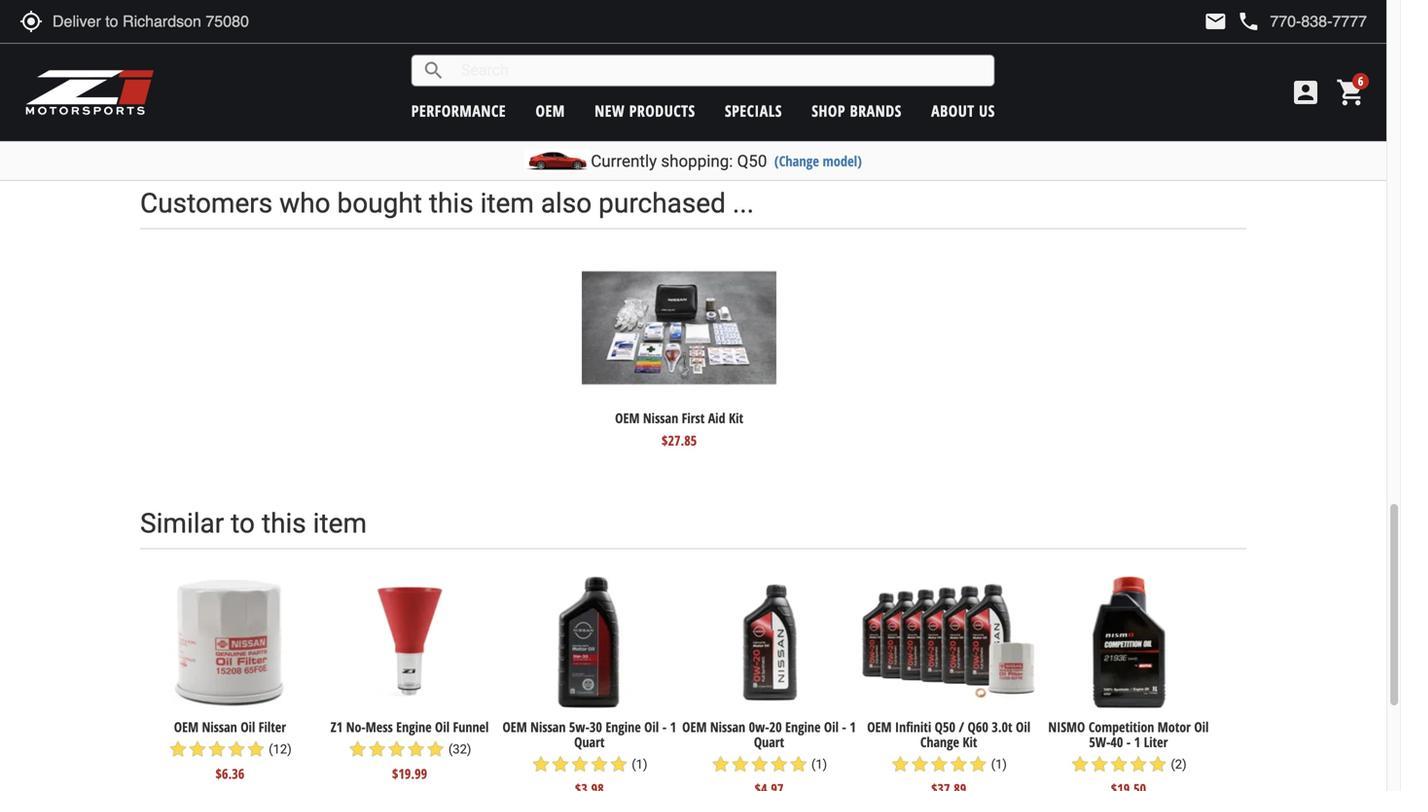Task type: locate. For each thing, give the bounding box(es) containing it.
kit right aid
[[729, 409, 744, 427]]

5 oil from the left
[[1016, 718, 1031, 736]]

- right the 30
[[662, 718, 667, 736]]

oem left filter
[[174, 718, 199, 736]]

(1)
[[632, 757, 648, 772], [812, 757, 827, 772], [991, 757, 1007, 772]]

1 horizontal spatial this
[[429, 187, 474, 219]]

nissan inside oem nissan oil filter star star star star star (12) $6.36
[[202, 718, 237, 736]]

(change model) link
[[775, 151, 862, 170]]

us
[[979, 100, 995, 121]]

(1) inside oem nissan 0w-20 engine oil - 1 quart star star star star star (1)
[[812, 757, 827, 772]]

- right 20
[[842, 718, 846, 736]]

oil
[[241, 718, 255, 736], [435, 718, 450, 736], [644, 718, 659, 736], [824, 718, 839, 736], [1016, 718, 1031, 736], [1194, 718, 1209, 736]]

0 horizontal spatial quart
[[574, 733, 605, 751]]

1 (1) from the left
[[632, 757, 648, 772]]

1 oil from the left
[[241, 718, 255, 736]]

new products
[[595, 100, 695, 121]]

q60
[[968, 718, 989, 736]]

0 vertical spatial item
[[480, 187, 534, 219]]

3.0t
[[992, 718, 1013, 736]]

quart
[[574, 733, 605, 751], [754, 733, 784, 751]]

0 horizontal spatial 1
[[670, 718, 676, 736]]

0 horizontal spatial this
[[262, 507, 306, 540]]

item
[[480, 187, 534, 219], [313, 507, 367, 540]]

0 horizontal spatial kit
[[729, 409, 744, 427]]

1 horizontal spatial q50
[[935, 718, 956, 736]]

-
[[662, 718, 667, 736], [842, 718, 846, 736], [1127, 733, 1131, 751]]

oem right funnel
[[503, 718, 527, 736]]

1 vertical spatial item
[[313, 507, 367, 540]]

1 inside nismo competition motor oil 5w-40 - 1 liter star star star star star (2)
[[1134, 733, 1141, 751]]

competition
[[1089, 718, 1155, 736]]

this
[[429, 187, 474, 219], [262, 507, 306, 540]]

oem inside oem nissan 5w-30 engine oil - 1 quart star star star star star (1)
[[503, 718, 527, 736]]

oem nissan 5w-30 engine oil - 1 quart star star star star star (1)
[[503, 718, 676, 774]]

about us link
[[931, 100, 995, 121]]

oil left filter
[[241, 718, 255, 736]]

engine inside oem nissan 0w-20 engine oil - 1 quart star star star star star (1)
[[785, 718, 821, 736]]

1 quart from the left
[[574, 733, 605, 751]]

quart inside oem nissan 5w-30 engine oil - 1 quart star star star star star (1)
[[574, 733, 605, 751]]

currently
[[591, 151, 657, 171]]

nissan inside oem nissan 0w-20 engine oil - 1 quart star star star star star (1)
[[710, 718, 746, 736]]

currently shopping: q50 (change model)
[[591, 151, 862, 171]]

q50 up ...
[[737, 151, 767, 171]]

oil right the 30
[[644, 718, 659, 736]]

q50
[[737, 151, 767, 171], [935, 718, 956, 736]]

nissan left 0w-
[[710, 718, 746, 736]]

change
[[921, 733, 959, 751]]

2 horizontal spatial 1
[[1134, 733, 1141, 751]]

1 horizontal spatial (1)
[[812, 757, 827, 772]]

1 vertical spatial q50
[[935, 718, 956, 736]]

item right to
[[313, 507, 367, 540]]

1 vertical spatial kit
[[963, 733, 977, 751]]

1 for oem nissan 5w-30 engine oil - 1 quart star star star star star (1)
[[670, 718, 676, 736]]

1 for oem nissan 0w-20 engine oil - 1 quart star star star star star (1)
[[850, 718, 856, 736]]

- inside oem nissan 0w-20 engine oil - 1 quart star star star star star (1)
[[842, 718, 846, 736]]

this right to
[[262, 507, 306, 540]]

oem for oem nissan 5w-30 engine oil - 1 quart star star star star star (1)
[[503, 718, 527, 736]]

engine inside oem nissan 5w-30 engine oil - 1 quart star star star star star (1)
[[606, 718, 641, 736]]

mail link
[[1204, 10, 1228, 33]]

5w-
[[569, 718, 590, 736]]

nissan up $27.85
[[643, 409, 678, 427]]

$27.85
[[662, 431, 697, 449]]

oil inside oem infiniti q50 / q60 3.0t oil change kit star star star star star (1)
[[1016, 718, 1031, 736]]

1
[[670, 718, 676, 736], [850, 718, 856, 736], [1134, 733, 1141, 751]]

0 horizontal spatial (1)
[[632, 757, 648, 772]]

quart inside oem nissan 0w-20 engine oil - 1 quart star star star star star (1)
[[754, 733, 784, 751]]

nissan left 5w-
[[531, 718, 566, 736]]

0 horizontal spatial -
[[662, 718, 667, 736]]

1 horizontal spatial 1
[[850, 718, 856, 736]]

oem nissan oil filter star star star star star (12) $6.36
[[168, 718, 292, 783]]

star
[[168, 740, 188, 759], [188, 740, 207, 759], [207, 740, 227, 759], [227, 740, 246, 759], [246, 740, 266, 759], [348, 740, 368, 759], [368, 740, 387, 759], [387, 740, 406, 759], [406, 740, 426, 759], [426, 740, 445, 759], [531, 755, 551, 774], [551, 755, 570, 774], [570, 755, 590, 774], [590, 755, 609, 774], [609, 755, 629, 774], [711, 755, 731, 774], [731, 755, 750, 774], [750, 755, 770, 774], [770, 755, 789, 774], [789, 755, 808, 774], [891, 755, 910, 774], [910, 755, 930, 774], [930, 755, 949, 774], [949, 755, 969, 774], [969, 755, 988, 774], [1071, 755, 1090, 774], [1090, 755, 1110, 774], [1110, 755, 1129, 774], [1129, 755, 1148, 774], [1148, 755, 1168, 774]]

1 inside oem nissan 0w-20 engine oil - 1 quart star star star star star (1)
[[850, 718, 856, 736]]

oem left first
[[615, 409, 640, 427]]

oem infiniti q50 / q60 3.0t oil change kit star star star star star (1)
[[867, 718, 1031, 774]]

3 (1) from the left
[[991, 757, 1007, 772]]

2 horizontal spatial -
[[1127, 733, 1131, 751]]

nissan up $6.36
[[202, 718, 237, 736]]

oem left 0w-
[[682, 718, 707, 736]]

z1
[[331, 718, 343, 736]]

1 horizontal spatial -
[[842, 718, 846, 736]]

q50 inside oem infiniti q50 / q60 3.0t oil change kit star star star star star (1)
[[935, 718, 956, 736]]

1 horizontal spatial engine
[[606, 718, 641, 736]]

(1) for oem nissan 0w-20 engine oil - 1 quart star star star star star (1)
[[812, 757, 827, 772]]

aid
[[708, 409, 726, 427]]

z1 no-mess engine oil funnel star star star star star (32) $19.99
[[331, 718, 489, 783]]

...
[[733, 187, 754, 219]]

(1) inside oem nissan 5w-30 engine oil - 1 quart star star star star star (1)
[[632, 757, 648, 772]]

1 horizontal spatial quart
[[754, 733, 784, 751]]

kit right change
[[963, 733, 977, 751]]

3 oil from the left
[[644, 718, 659, 736]]

shopping_cart
[[1336, 77, 1367, 108]]

2 horizontal spatial engine
[[785, 718, 821, 736]]

0 vertical spatial q50
[[737, 151, 767, 171]]

also
[[541, 187, 592, 219]]

oil inside the z1 no-mess engine oil funnel star star star star star (32) $19.99
[[435, 718, 450, 736]]

oil up (32)
[[435, 718, 450, 736]]

bought
[[337, 187, 422, 219]]

nissan for oem nissan oil filter star star star star star (12) $6.36
[[202, 718, 237, 736]]

q50 left /
[[935, 718, 956, 736]]

oil right 20
[[824, 718, 839, 736]]

- inside oem nissan 5w-30 engine oil - 1 quart star star star star star (1)
[[662, 718, 667, 736]]

about us
[[931, 100, 995, 121]]

engine right mess
[[396, 718, 432, 736]]

6 oil from the left
[[1194, 718, 1209, 736]]

customers
[[140, 187, 273, 219]]

1 right the 30
[[670, 718, 676, 736]]

oem inside the oem nissan first aid kit $27.85
[[615, 409, 640, 427]]

Search search field
[[445, 56, 994, 86]]

quart for oem nissan 5w-30 engine oil - 1 quart star star star star star (1)
[[574, 733, 605, 751]]

- right 40 on the bottom right of page
[[1127, 733, 1131, 751]]

2 (1) from the left
[[812, 757, 827, 772]]

shopping_cart link
[[1331, 77, 1367, 108]]

0 vertical spatial this
[[429, 187, 474, 219]]

kit
[[729, 409, 744, 427], [963, 733, 977, 751]]

oem
[[536, 100, 565, 121], [615, 409, 640, 427], [174, 718, 199, 736], [503, 718, 527, 736], [682, 718, 707, 736], [867, 718, 892, 736]]

1 left liter
[[1134, 733, 1141, 751]]

phone
[[1237, 10, 1261, 33]]

oem for oem infiniti q50 / q60 3.0t oil change kit star star star star star (1)
[[867, 718, 892, 736]]

oil right motor
[[1194, 718, 1209, 736]]

customers who bought this item also purchased ...
[[140, 187, 754, 219]]

no-
[[346, 718, 366, 736]]

nissan inside oem nissan 5w-30 engine oil - 1 quart star star star star star (1)
[[531, 718, 566, 736]]

0 horizontal spatial engine
[[396, 718, 432, 736]]

engine right 20
[[785, 718, 821, 736]]

engine right the 30
[[606, 718, 641, 736]]

performance
[[411, 100, 506, 121]]

infiniti
[[895, 718, 932, 736]]

oem for oem nissan first aid kit $27.85
[[615, 409, 640, 427]]

- inside nismo competition motor oil 5w-40 - 1 liter star star star star star (2)
[[1127, 733, 1131, 751]]

this right bought
[[429, 187, 474, 219]]

40
[[1111, 733, 1123, 751]]

engine
[[396, 718, 432, 736], [606, 718, 641, 736], [785, 718, 821, 736]]

oil inside oem nissan 5w-30 engine oil - 1 quart star star star star star (1)
[[644, 718, 659, 736]]

0 vertical spatial kit
[[729, 409, 744, 427]]

liter
[[1144, 733, 1168, 751]]

funnel
[[453, 718, 489, 736]]

specials link
[[725, 100, 782, 121]]

3 engine from the left
[[785, 718, 821, 736]]

(1) inside oem infiniti q50 / q60 3.0t oil change kit star star star star star (1)
[[991, 757, 1007, 772]]

2 oil from the left
[[435, 718, 450, 736]]

$19.99
[[392, 764, 427, 783]]

kit inside oem infiniti q50 / q60 3.0t oil change kit star star star star star (1)
[[963, 733, 977, 751]]

similar to this item
[[140, 507, 367, 540]]

item left also
[[480, 187, 534, 219]]

nissan
[[643, 409, 678, 427], [202, 718, 237, 736], [531, 718, 566, 736], [710, 718, 746, 736]]

to
[[231, 507, 255, 540]]

oil right 3.0t
[[1016, 718, 1031, 736]]

new
[[595, 100, 625, 121]]

1 engine from the left
[[396, 718, 432, 736]]

1 left the infiniti on the right bottom of page
[[850, 718, 856, 736]]

oem inside oem nissan 0w-20 engine oil - 1 quart star star star star star (1)
[[682, 718, 707, 736]]

oem left the infiniti on the right bottom of page
[[867, 718, 892, 736]]

oem inside oem nissan oil filter star star star star star (12) $6.36
[[174, 718, 199, 736]]

oem left new
[[536, 100, 565, 121]]

2 horizontal spatial (1)
[[991, 757, 1007, 772]]

oem for oem
[[536, 100, 565, 121]]

0 horizontal spatial q50
[[737, 151, 767, 171]]

2 engine from the left
[[606, 718, 641, 736]]

4 oil from the left
[[824, 718, 839, 736]]

oem inside oem infiniti q50 / q60 3.0t oil change kit star star star star star (1)
[[867, 718, 892, 736]]

0 horizontal spatial item
[[313, 507, 367, 540]]

2 quart from the left
[[754, 733, 784, 751]]

1 horizontal spatial kit
[[963, 733, 977, 751]]

1 inside oem nissan 5w-30 engine oil - 1 quart star star star star star (1)
[[670, 718, 676, 736]]

oem link
[[536, 100, 565, 121]]

nissan inside the oem nissan first aid kit $27.85
[[643, 409, 678, 427]]

mail phone
[[1204, 10, 1261, 33]]



Task type: describe. For each thing, give the bounding box(es) containing it.
20
[[769, 718, 782, 736]]

q50 for infiniti
[[935, 718, 956, 736]]

z1 motorsports logo image
[[24, 68, 155, 117]]

oem for oem nissan oil filter star star star star star (12) $6.36
[[174, 718, 199, 736]]

1 horizontal spatial item
[[480, 187, 534, 219]]

(2)
[[1171, 757, 1187, 772]]

- for nismo competition motor oil 5w-40 - 1 liter star star star star star (2)
[[1127, 733, 1131, 751]]

(1) for oem infiniti q50 / q60 3.0t oil change kit star star star star star (1)
[[991, 757, 1007, 772]]

my_location
[[19, 10, 43, 33]]

search
[[422, 59, 445, 82]]

phone link
[[1237, 10, 1367, 33]]

shop
[[812, 100, 846, 121]]

who
[[279, 187, 330, 219]]

nismo
[[1048, 718, 1085, 736]]

performance link
[[411, 100, 506, 121]]

products
[[629, 100, 695, 121]]

oil inside oem nissan 0w-20 engine oil - 1 quart star star star star star (1)
[[824, 718, 839, 736]]

motor
[[1158, 718, 1191, 736]]

kit inside the oem nissan first aid kit $27.85
[[729, 409, 744, 427]]

oem nissan first aid kit $27.85
[[615, 409, 744, 449]]

$6.36
[[216, 764, 244, 783]]

(32)
[[449, 742, 471, 757]]

engine inside the z1 no-mess engine oil funnel star star star star star (32) $19.99
[[396, 718, 432, 736]]

oem for oem nissan 0w-20 engine oil - 1 quart star star star star star (1)
[[682, 718, 707, 736]]

1 for nismo competition motor oil 5w-40 - 1 liter star star star star star (2)
[[1134, 733, 1141, 751]]

30
[[590, 718, 602, 736]]

nismo competition motor oil 5w-40 - 1 liter star star star star star (2)
[[1048, 718, 1209, 774]]

specials
[[725, 100, 782, 121]]

oil inside nismo competition motor oil 5w-40 - 1 liter star star star star star (2)
[[1194, 718, 1209, 736]]

engine for oem nissan 5w-30 engine oil - 1 quart star star star star star (1)
[[606, 718, 641, 736]]

shopping:
[[661, 151, 733, 171]]

shop brands link
[[812, 100, 902, 121]]

shop brands
[[812, 100, 902, 121]]

1 vertical spatial this
[[262, 507, 306, 540]]

first
[[682, 409, 705, 427]]

(1) for oem nissan 5w-30 engine oil - 1 quart star star star star star (1)
[[632, 757, 648, 772]]

nissan for oem nissan 5w-30 engine oil - 1 quart star star star star star (1)
[[531, 718, 566, 736]]

oem nissan 0w-20 engine oil - 1 quart star star star star star (1)
[[682, 718, 856, 774]]

(change
[[775, 151, 819, 170]]

brands
[[850, 100, 902, 121]]

5w-
[[1089, 733, 1111, 751]]

(12)
[[269, 742, 292, 757]]

engine for oem nissan 0w-20 engine oil - 1 quart star star star star star (1)
[[785, 718, 821, 736]]

mail
[[1204, 10, 1228, 33]]

filter
[[259, 718, 286, 736]]

nissan for oem nissan first aid kit $27.85
[[643, 409, 678, 427]]

0w-
[[749, 718, 769, 736]]

q50 for shopping:
[[737, 151, 767, 171]]

mess
[[366, 718, 393, 736]]

oil inside oem nissan oil filter star star star star star (12) $6.36
[[241, 718, 255, 736]]

/
[[959, 718, 965, 736]]

- for oem nissan 0w-20 engine oil - 1 quart star star star star star (1)
[[842, 718, 846, 736]]

purchased
[[599, 187, 726, 219]]

- for oem nissan 5w-30 engine oil - 1 quart star star star star star (1)
[[662, 718, 667, 736]]

quart for oem nissan 0w-20 engine oil - 1 quart star star star star star (1)
[[754, 733, 784, 751]]

new products link
[[595, 100, 695, 121]]

about
[[931, 100, 975, 121]]

account_box
[[1290, 77, 1322, 108]]

account_box link
[[1286, 77, 1326, 108]]

model)
[[823, 151, 862, 170]]

nissan for oem nissan 0w-20 engine oil - 1 quart star star star star star (1)
[[710, 718, 746, 736]]

similar
[[140, 507, 224, 540]]



Task type: vqa. For each thing, say whether or not it's contained in the screenshot.
Quart in the oem nissan 0w-20 engine oil - 1 quart star star star star star (1)
yes



